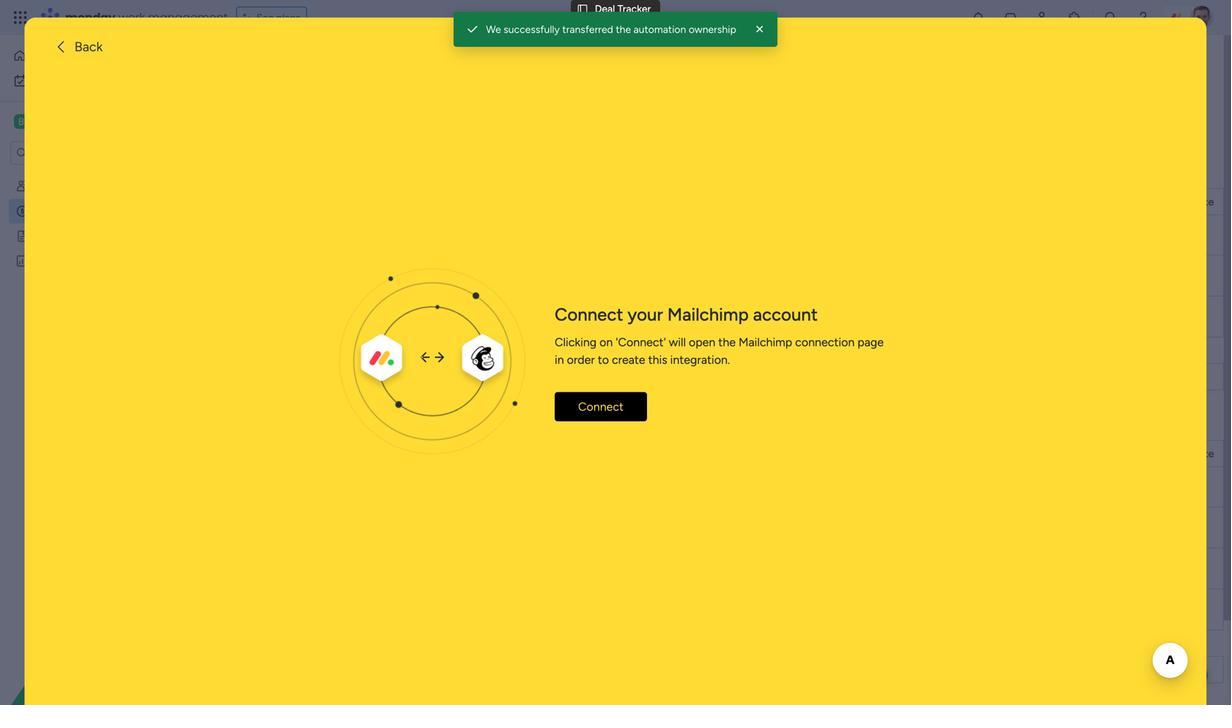 Task type: describe. For each thing, give the bounding box(es) containing it.
page
[[858, 336, 884, 350]]

public dashboard image
[[15, 254, 29, 268]]

the inside clicking on 'connect' will open the mailchimp connection page in order to create this integration.
[[719, 336, 736, 350]]

select product image
[[13, 10, 28, 25]]

connect image
[[339, 269, 526, 455]]

tracker
[[618, 3, 651, 15]]

account
[[753, 304, 818, 325]]

plans
[[276, 11, 301, 24]]

this
[[648, 353, 668, 367]]

home option
[[9, 44, 178, 67]]

we successfully transferred the automation ownership
[[486, 23, 736, 36]]

close image
[[753, 22, 767, 37]]

see plans
[[256, 11, 301, 24]]

high
[[803, 311, 825, 323]]

transferred
[[562, 23, 613, 36]]

deal creation date for 1st deal creation date field from the top of the page
[[1131, 196, 1214, 208]]

management
[[148, 9, 228, 26]]

terry turtle image
[[1190, 6, 1214, 29]]

on
[[600, 336, 613, 350]]

'connect'
[[616, 336, 666, 350]]

dec
[[1141, 661, 1160, 674]]

connect for connect your mailchimp account
[[555, 304, 623, 325]]

connect your mailchimp account
[[555, 304, 818, 325]]

public board image
[[15, 229, 29, 243]]

proposal
[[476, 270, 516, 282]]

clicking on 'connect' will open the mailchimp connection page in order to create this integration.
[[555, 336, 884, 367]]

krause
[[702, 311, 731, 323]]

b button
[[10, 109, 143, 134]]

order
[[567, 353, 595, 367]]

search everything image
[[1104, 10, 1118, 25]]

create
[[612, 353, 645, 367]]

1 deal creation date field from the top
[[1127, 194, 1218, 210]]

clicking
[[555, 336, 597, 350]]

home link
[[9, 44, 178, 67]]

1 creation from the top
[[1153, 196, 1191, 208]]



Task type: locate. For each thing, give the bounding box(es) containing it.
date
[[1194, 196, 1214, 208], [1194, 448, 1214, 460]]

the down the deal tracker
[[616, 23, 631, 36]]

0 vertical spatial deal creation date field
[[1127, 194, 1218, 210]]

monday work management
[[65, 9, 228, 26]]

monday
[[65, 9, 115, 26]]

0 vertical spatial connect
[[555, 304, 623, 325]]

0 vertical spatial creation
[[1153, 196, 1191, 208]]

connection
[[795, 336, 855, 350]]

help button
[[1157, 664, 1208, 688]]

lottie animation element
[[0, 558, 187, 706]]

1 deal creation date from the top
[[1131, 196, 1214, 208]]

option
[[0, 173, 187, 176]]

connect up clicking
[[555, 304, 623, 325]]

help
[[1169, 668, 1195, 683]]

monday marketplace image
[[1068, 10, 1083, 25]]

invite members image
[[1036, 10, 1050, 25]]

lottie animation image
[[0, 558, 187, 706]]

mailchimp down the "account"
[[739, 336, 793, 350]]

0 vertical spatial date
[[1194, 196, 1214, 208]]

2023
[[1179, 661, 1204, 674]]

earliest
[[1158, 670, 1187, 681]]

integration.
[[670, 353, 730, 367]]

connect inside button
[[578, 400, 624, 414]]

mailchimp
[[668, 304, 749, 325], [739, 336, 793, 350]]

connect down to
[[578, 400, 624, 414]]

1 date from the top
[[1194, 196, 1214, 208]]

1 horizontal spatial the
[[719, 336, 736, 350]]

mailchimp up open
[[668, 304, 749, 325]]

help image
[[1136, 10, 1151, 25]]

the inside alert
[[616, 23, 631, 36]]

1 vertical spatial deal creation date
[[1131, 448, 1214, 460]]

see plans button
[[237, 7, 307, 29]]

1 vertical spatial the
[[719, 336, 736, 350]]

deal tracker
[[595, 3, 651, 15]]

to
[[598, 353, 609, 367]]

dec 17, 2023 earliest
[[1141, 661, 1204, 681]]

1 vertical spatial connect
[[578, 400, 624, 414]]

Deal creation date field
[[1127, 194, 1218, 210], [1127, 446, 1218, 462]]

date for 1st deal creation date field from the bottom of the page
[[1194, 448, 1214, 460]]

connect button
[[555, 392, 647, 422]]

2 deal creation date from the top
[[1131, 448, 1214, 460]]

1 vertical spatial deal creation date field
[[1127, 446, 1218, 462]]

leilani
[[673, 311, 700, 323]]

0 vertical spatial mailchimp
[[668, 304, 749, 325]]

1 vertical spatial creation
[[1153, 448, 1191, 460]]

date for 1st deal creation date field from the top of the page
[[1194, 196, 1214, 208]]

workspace image
[[14, 114, 29, 130]]

back
[[74, 39, 103, 55]]

leilani krause
[[673, 311, 731, 323]]

0 vertical spatial deal
[[595, 3, 615, 15]]

connect for connect
[[578, 400, 624, 414]]

creation
[[1153, 196, 1191, 208], [1153, 448, 1191, 460]]

we successfully transferred the automation ownership alert
[[454, 12, 778, 47]]

connect
[[555, 304, 623, 325], [578, 400, 624, 414]]

open
[[689, 336, 716, 350]]

home
[[32, 49, 60, 62]]

successfully
[[504, 23, 560, 36]]

deal creation date for 1st deal creation date field from the bottom of the page
[[1131, 448, 1214, 460]]

the
[[616, 23, 631, 36], [719, 336, 736, 350]]

2 deal creation date field from the top
[[1127, 446, 1218, 462]]

2 creation from the top
[[1153, 448, 1191, 460]]

2 date from the top
[[1194, 448, 1214, 460]]

17,
[[1163, 661, 1176, 674]]

0 vertical spatial deal creation date
[[1131, 196, 1214, 208]]

b
[[18, 115, 24, 128]]

your
[[628, 304, 663, 325]]

0 vertical spatial the
[[616, 23, 631, 36]]

update feed image
[[1003, 10, 1018, 25]]

we
[[486, 23, 501, 36]]

1 vertical spatial deal
[[1131, 196, 1151, 208]]

0 horizontal spatial the
[[616, 23, 631, 36]]

in
[[555, 353, 564, 367]]

will
[[669, 336, 686, 350]]

notifications image
[[971, 10, 986, 25]]

work
[[118, 9, 145, 26]]

list box
[[0, 171, 187, 472]]

1 vertical spatial date
[[1194, 448, 1214, 460]]

see
[[256, 11, 274, 24]]

deal
[[595, 3, 615, 15], [1131, 196, 1151, 208], [1131, 448, 1151, 460]]

back button
[[48, 35, 109, 59]]

1 vertical spatial mailchimp
[[739, 336, 793, 350]]

deal for 1st deal creation date field from the top of the page
[[1131, 196, 1151, 208]]

negotiation
[[468, 311, 523, 323]]

automation
[[634, 23, 686, 36]]

2 vertical spatial deal
[[1131, 448, 1151, 460]]

ownership
[[689, 23, 736, 36]]

mailchimp inside clicking on 'connect' will open the mailchimp connection page in order to create this integration.
[[739, 336, 793, 350]]

the right open
[[719, 336, 736, 350]]

deal for 1st deal creation date field from the bottom of the page
[[1131, 448, 1151, 460]]

deal creation date
[[1131, 196, 1214, 208], [1131, 448, 1214, 460]]



Task type: vqa. For each thing, say whether or not it's contained in the screenshot.
component image
no



